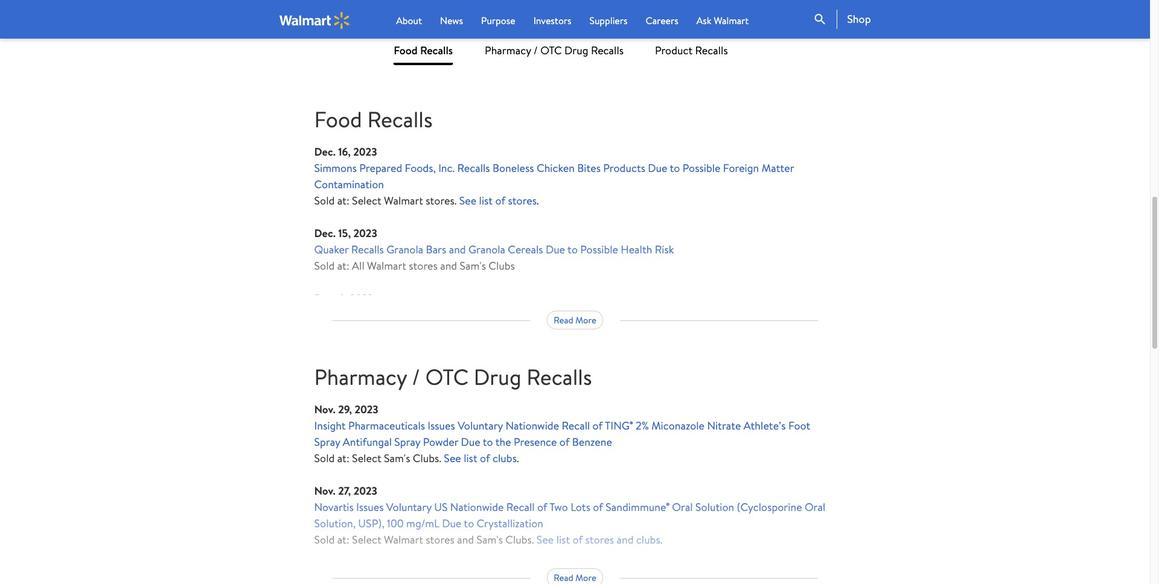 Task type: vqa. For each thing, say whether or not it's contained in the screenshot.
than within the We work with a number of companies that provide services directly to you, either through our Marketplace or through co-branded and other promotions. For co-branded programs, we may receive compensation for the co-branded activity. When we share your personal information with these companies, they are prohibited from using it for any purpose other than making their products or serv
no



Task type: describe. For each thing, give the bounding box(es) containing it.
novartis issues voluntary us nationwide recall of two lots of sandimmune® oral solution (cyclosporine oral solution, usp), 100 mg/ml due to crystallization link
[[314, 500, 826, 532]]

. inside nov. 29, 2023 insight pharmaceuticals issues voluntary nationwide recall of ting® 2% miconazole nitrate athlete's foot spray antifungal spray powder due to the presence of benzene sold at: select sam's clubs. see list of clubs .
[[517, 452, 519, 467]]

clubs inside nov. 27, 2023 novartis issues voluntary us nationwide recall of two lots of sandimmune® oral solution (cyclosporine oral solution, usp), 100 mg/ml due to crystallization sold at: select walmart stores and sam's clubs. see list of stores and clubs .
[[637, 533, 661, 548]]

ting®
[[605, 419, 634, 434]]

sold inside nov. 27, 2023 novartis issues voluntary us nationwide recall of two lots of sandimmune® oral solution (cyclosporine oral solution, usp), 100 mg/ml due to crystallization sold at: select walmart stores and sam's clubs. see list of stores and clubs .
[[314, 533, 335, 548]]

dec. 6, 2023
[[314, 291, 373, 307]]

agencies'
[[693, 0, 735, 14]]

chicken
[[537, 161, 575, 176]]

1 oral from the left
[[673, 500, 693, 516]]

recalls down club
[[591, 43, 624, 58]]

insight
[[314, 419, 346, 434]]

ask
[[697, 14, 712, 27]]

investors
[[534, 14, 572, 27]]

walmart inside the recall information provided below links to the manufacturers' and regulatory agencies' press releases for product sold through walmart stores, walmart.com, sam's club or samsclub.com. the press releases provide the steps you should take if you have purchased one of the recalled items.
[[416, 16, 455, 31]]

15,
[[338, 226, 351, 241]]

the down product
[[314, 32, 330, 47]]

the up "walmart.com,"
[[530, 0, 546, 14]]

more for pharmacy / otc drug recalls
[[576, 572, 597, 585]]

walmart inside dec. 16, 2023 simmons prepared foods, inc. recalls boneless chicken bites products due to possible foreign matter contamination sold at: select walmart stores. see list of stores .
[[384, 194, 423, 209]]

list inside nov. 27, 2023 novartis issues voluntary us nationwide recall of two lots of sandimmune® oral solution (cyclosporine oral solution, usp), 100 mg/ml due to crystallization sold at: select walmart stores and sam's clubs. see list of stores and clubs .
[[557, 533, 570, 548]]

voluntary inside nov. 29, 2023 insight pharmaceuticals issues voluntary nationwide recall of ting® 2% miconazole nitrate athlete's foot spray antifungal spray powder due to the presence of benzene sold at: select sam's clubs. see list of clubs .
[[458, 419, 503, 434]]

(cyclosporine
[[737, 500, 803, 516]]

dec. 15, 2023 quaker recalls granola bars and granola cereals due to possible health risk sold at: all walmart stores and sam's clubs
[[314, 226, 674, 274]]

about
[[396, 14, 422, 27]]

stores inside dec. 15, 2023 quaker recalls granola bars and granola cereals due to possible health risk sold at: all walmart stores and sam's clubs
[[409, 259, 438, 274]]

1 granola from the left
[[387, 243, 424, 258]]

sam's inside nov. 29, 2023 insight pharmaceuticals issues voluntary nationwide recall of ting® 2% miconazole nitrate athlete's foot spray antifungal spray powder due to the presence of benzene sold at: select sam's clubs. see list of clubs .
[[384, 452, 410, 467]]

nationwide for presence
[[506, 419, 559, 434]]

recalls down news
[[420, 43, 453, 58]]

at: select
[[337, 194, 382, 209]]

see list of clubs link
[[444, 452, 517, 467]]

recalls up prepared
[[368, 104, 433, 135]]

1 you from the left
[[360, 32, 377, 47]]

to inside nov. 27, 2023 novartis issues voluntary us nationwide recall of two lots of sandimmune® oral solution (cyclosporine oral solution, usp), 100 mg/ml due to crystallization sold at: select walmart stores and sam's clubs. see list of stores and clubs .
[[464, 517, 474, 532]]

prepared
[[360, 161, 402, 176]]

sold inside nov. 29, 2023 insight pharmaceuticals issues voluntary nationwide recall of ting® 2% miconazole nitrate athlete's foot spray antifungal spray powder due to the presence of benzene sold at: select sam's clubs. see list of clubs .
[[314, 452, 335, 467]]

shop
[[848, 11, 871, 27]]

products
[[604, 161, 646, 176]]

provide
[[783, 16, 819, 31]]

stores inside dec. 16, 2023 simmons prepared foods, inc. recalls boneless chicken bites products due to possible foreign matter contamination sold at: select walmart stores. see list of stores .
[[508, 194, 537, 209]]

health
[[621, 243, 653, 258]]

purpose button
[[482, 13, 516, 28]]

29,
[[338, 403, 352, 418]]

the inside nov. 29, 2023 insight pharmaceuticals issues voluntary nationwide recall of ting® 2% miconazole nitrate athlete's foot spray antifungal spray powder due to the presence of benzene sold at: select sam's clubs. see list of clubs .
[[496, 435, 511, 450]]

sam's inside dec. 15, 2023 quaker recalls granola bars and granola cereals due to possible health risk sold at: all walmart stores and sam's clubs
[[460, 259, 486, 274]]

presence
[[514, 435, 557, 450]]

at: inside nov. 29, 2023 insight pharmaceuticals issues voluntary nationwide recall of ting® 2% miconazole nitrate athlete's foot spray antifungal spray powder due to the presence of benzene sold at: select sam's clubs. see list of clubs .
[[337, 452, 350, 467]]

pharmaceuticals
[[349, 419, 425, 434]]

stores down the mg/ml
[[426, 533, 455, 548]]

us
[[434, 500, 448, 516]]

novartis
[[314, 500, 354, 516]]

dec. 16, 2023 simmons prepared foods, inc. recalls boneless chicken bites products due to possible foreign matter contamination sold at: select walmart stores. see list of stores .
[[314, 145, 795, 209]]

club
[[588, 16, 610, 31]]

read more for pharmacy / otc drug recalls
[[554, 572, 597, 585]]

2%
[[636, 419, 649, 434]]

search
[[813, 12, 828, 27]]

stores down lots
[[586, 533, 614, 548]]

regulatory
[[641, 0, 690, 14]]

nov. 29, 2023 insight pharmaceuticals issues voluntary nationwide recall of ting® 2% miconazole nitrate athlete's foot spray antifungal spray powder due to the presence of benzene sold at: select sam's clubs. see list of clubs .
[[314, 403, 811, 467]]

nov. for nov. 27, 2023 novartis issues voluntary us nationwide recall of two lots of sandimmune® oral solution (cyclosporine oral solution, usp), 100 mg/ml due to crystallization sold at: select walmart stores and sam's clubs. see list of stores and clubs .
[[314, 484, 336, 499]]

voluntary inside nov. 27, 2023 novartis issues voluntary us nationwide recall of two lots of sandimmune® oral solution (cyclosporine oral solution, usp), 100 mg/ml due to crystallization sold at: select walmart stores and sam's clubs. see list of stores and clubs .
[[387, 500, 432, 516]]

below
[[464, 0, 492, 14]]

read for pharmacy / otc drug recalls
[[554, 572, 574, 585]]

pharmacy / otc drug recalls link
[[485, 36, 624, 65]]

should
[[380, 32, 410, 47]]

product
[[655, 43, 693, 58]]

purchased
[[489, 32, 537, 47]]

0 vertical spatial food recalls
[[394, 43, 453, 58]]

see list of stores and clubs link
[[537, 533, 661, 548]]

1 vertical spatial otc
[[426, 362, 469, 393]]

nationwide for to
[[451, 500, 504, 516]]

1 vertical spatial pharmacy
[[314, 362, 407, 393]]

mg/ml
[[407, 517, 440, 532]]

news
[[440, 14, 463, 27]]

dec. for simmons
[[314, 145, 336, 160]]

of inside dec. 16, 2023 simmons prepared foods, inc. recalls boneless chicken bites products due to possible foreign matter contamination sold at: select walmart stores. see list of stores .
[[496, 194, 506, 209]]

if
[[435, 32, 442, 47]]

at: inside dec. 15, 2023 quaker recalls granola bars and granola cereals due to possible health risk sold at: all walmart stores and sam's clubs
[[337, 259, 350, 274]]

product recalls
[[655, 43, 728, 58]]

benzene
[[573, 435, 612, 450]]

about button
[[396, 13, 422, 28]]

home image
[[279, 12, 351, 29]]

foreign
[[724, 161, 760, 176]]

27,
[[338, 484, 351, 499]]

risk
[[655, 243, 674, 258]]

information
[[362, 0, 417, 14]]

dec. for quaker
[[314, 226, 336, 241]]

items.
[[630, 32, 658, 47]]

shop link
[[838, 10, 871, 29]]

suppliers button
[[590, 13, 628, 28]]

0 horizontal spatial the
[[314, 0, 332, 14]]

samsclub.com.
[[625, 16, 694, 31]]

of inside the recall information provided below links to the manufacturers' and regulatory agencies' press releases for product sold through walmart stores, walmart.com, sam's club or samsclub.com. the press releases provide the steps you should take if you have purchased one of the recalled items.
[[560, 32, 570, 47]]

purpose
[[482, 14, 516, 27]]

1 spray from the left
[[314, 435, 340, 450]]

2023 for 15,
[[354, 226, 377, 241]]

2023 for 27,
[[354, 484, 378, 499]]

simmons
[[314, 161, 357, 176]]

100
[[387, 517, 404, 532]]

read more for food recalls
[[554, 314, 597, 327]]

0 vertical spatial press
[[738, 0, 762, 14]]

sandimmune®
[[606, 500, 670, 516]]

0 vertical spatial releases
[[765, 0, 803, 14]]

stores.
[[426, 194, 457, 209]]

bars
[[426, 243, 447, 258]]

links
[[494, 0, 515, 14]]

ask walmart
[[697, 14, 749, 27]]

3 dec. from the top
[[314, 291, 336, 307]]

select inside nov. 27, 2023 novartis issues voluntary us nationwide recall of two lots of sandimmune® oral solution (cyclosporine oral solution, usp), 100 mg/ml due to crystallization sold at: select walmart stores and sam's clubs. see list of stores and clubs .
[[352, 533, 382, 548]]

clubs. inside nov. 27, 2023 novartis issues voluntary us nationwide recall of two lots of sandimmune® oral solution (cyclosporine oral solution, usp), 100 mg/ml due to crystallization sold at: select walmart stores and sam's clubs. see list of stores and clubs .
[[506, 533, 534, 548]]

see list of stores link
[[460, 194, 537, 209]]

2023 for 16,
[[354, 145, 377, 160]]

recalled
[[590, 32, 628, 47]]

provided
[[420, 0, 461, 14]]

bites
[[578, 161, 601, 176]]

2023 for 6,
[[350, 291, 373, 307]]

2 spray from the left
[[395, 435, 421, 450]]

0 vertical spatial /
[[534, 43, 538, 58]]

possible inside dec. 15, 2023 quaker recalls granola bars and granola cereals due to possible health risk sold at: all walmart stores and sam's clubs
[[581, 243, 619, 258]]

quaker
[[314, 243, 349, 258]]

walmart right the ask
[[714, 14, 749, 27]]

ask walmart link
[[697, 13, 749, 28]]

read for food recalls
[[554, 314, 574, 327]]

cereals
[[508, 243, 543, 258]]



Task type: locate. For each thing, give the bounding box(es) containing it.
through
[[376, 16, 413, 31]]

matter
[[762, 161, 795, 176]]

nov. inside nov. 27, 2023 novartis issues voluntary us nationwide recall of two lots of sandimmune® oral solution (cyclosporine oral solution, usp), 100 mg/ml due to crystallization sold at: select walmart stores and sam's clubs. see list of stores and clubs .
[[314, 484, 336, 499]]

the down agencies'
[[696, 16, 713, 31]]

due up see list of clubs link
[[461, 435, 481, 450]]

have
[[464, 32, 486, 47]]

to left crystallization
[[464, 517, 474, 532]]

1 vertical spatial nov.
[[314, 484, 336, 499]]

walmart down foods,
[[384, 194, 423, 209]]

0 vertical spatial otc
[[541, 43, 562, 58]]

0 vertical spatial pharmacy
[[485, 43, 531, 58]]

possible left health
[[581, 243, 619, 258]]

due inside nov. 27, 2023 novartis issues voluntary us nationwide recall of two lots of sandimmune® oral solution (cyclosporine oral solution, usp), 100 mg/ml due to crystallization sold at: select walmart stores and sam's clubs. see list of stores and clubs .
[[442, 517, 462, 532]]

1 vertical spatial voluntary
[[387, 500, 432, 516]]

2 oral from the left
[[805, 500, 826, 516]]

possible inside dec. 16, 2023 simmons prepared foods, inc. recalls boneless chicken bites products due to possible foreign matter contamination sold at: select walmart stores. see list of stores .
[[683, 161, 721, 176]]

simmons prepared foods, inc. recalls boneless chicken bites products due to possible foreign matter contamination link
[[314, 161, 795, 192]]

nationwide right us
[[451, 500, 504, 516]]

0 horizontal spatial /
[[412, 362, 421, 393]]

news button
[[440, 13, 463, 28]]

/ up pharmaceuticals
[[412, 362, 421, 393]]

athlete's
[[744, 419, 786, 434]]

dec. inside dec. 15, 2023 quaker recalls granola bars and granola cereals due to possible health risk sold at: all walmart stores and sam's clubs
[[314, 226, 336, 241]]

careers link
[[646, 13, 679, 28]]

1 horizontal spatial list
[[479, 194, 493, 209]]

to inside dec. 16, 2023 simmons prepared foods, inc. recalls boneless chicken bites products due to possible foreign matter contamination sold at: select walmart stores. see list of stores .
[[670, 161, 680, 176]]

and inside the recall information provided below links to the manufacturers' and regulatory agencies' press releases for product sold through walmart stores, walmart.com, sam's club or samsclub.com. the press releases provide the steps you should take if you have purchased one of the recalled items.
[[622, 0, 639, 14]]

walmart right all on the left top of the page
[[367, 259, 406, 274]]

0 vertical spatial read more
[[554, 314, 597, 327]]

0 vertical spatial more
[[576, 314, 597, 327]]

2023 inside dec. 16, 2023 simmons prepared foods, inc. recalls boneless chicken bites products due to possible foreign matter contamination sold at: select walmart stores. see list of stores .
[[354, 145, 377, 160]]

manufacturers'
[[549, 0, 619, 14]]

lots
[[571, 500, 591, 516]]

to inside dec. 15, 2023 quaker recalls granola bars and granola cereals due to possible health risk sold at: all walmart stores and sam's clubs
[[568, 243, 578, 258]]

2 vertical spatial see
[[537, 533, 554, 548]]

clubs
[[493, 452, 517, 467], [637, 533, 661, 548]]

2 horizontal spatial list
[[557, 533, 570, 548]]

sam's
[[559, 16, 585, 31], [460, 259, 486, 274], [384, 452, 410, 467], [477, 533, 503, 548]]

voluntary up 100
[[387, 500, 432, 516]]

clubs
[[489, 259, 515, 274]]

1 horizontal spatial /
[[534, 43, 538, 58]]

walmart down 100
[[384, 533, 423, 548]]

two
[[550, 500, 568, 516]]

the recall information provided below links to the manufacturers' and regulatory agencies' press releases for product sold through walmart stores, walmart.com, sam's club or samsclub.com. the press releases provide the steps you should take if you have purchased one of the recalled items.
[[314, 0, 819, 47]]

2023 inside dec. 15, 2023 quaker recalls granola bars and granola cereals due to possible health risk sold at: all walmart stores and sam's clubs
[[354, 226, 377, 241]]

1 vertical spatial dec.
[[314, 226, 336, 241]]

16,
[[338, 145, 351, 160]]

usp),
[[358, 517, 385, 532]]

/
[[534, 43, 538, 58], [412, 362, 421, 393]]

list inside dec. 16, 2023 simmons prepared foods, inc. recalls boneless chicken bites products due to possible foreign matter contamination sold at: select walmart stores. see list of stores .
[[479, 194, 493, 209]]

at: left all on the left top of the page
[[337, 259, 350, 274]]

drug
[[565, 43, 589, 58], [474, 362, 522, 393]]

0 vertical spatial drug
[[565, 43, 589, 58]]

foods,
[[405, 161, 436, 176]]

dec. up simmons
[[314, 145, 336, 160]]

. inside nov. 27, 2023 novartis issues voluntary us nationwide recall of two lots of sandimmune® oral solution (cyclosporine oral solution, usp), 100 mg/ml due to crystallization sold at: select walmart stores and sam's clubs. see list of stores and clubs .
[[661, 533, 663, 548]]

1 vertical spatial releases
[[743, 16, 781, 31]]

stores down boneless
[[508, 194, 537, 209]]

3 sold from the top
[[314, 452, 335, 467]]

0 vertical spatial select
[[352, 452, 382, 467]]

3 at: from the top
[[337, 533, 350, 548]]

0 horizontal spatial .
[[517, 452, 519, 467]]

0 horizontal spatial nationwide
[[451, 500, 504, 516]]

1 horizontal spatial pharmacy
[[485, 43, 531, 58]]

possible left foreign
[[683, 161, 721, 176]]

sold inside dec. 16, 2023 simmons prepared foods, inc. recalls boneless chicken bites products due to possible foreign matter contamination sold at: select walmart stores. see list of stores .
[[314, 194, 335, 209]]

1 vertical spatial the
[[696, 16, 713, 31]]

sam's down crystallization
[[477, 533, 503, 548]]

nationwide inside nov. 27, 2023 novartis issues voluntary us nationwide recall of two lots of sandimmune® oral solution (cyclosporine oral solution, usp), 100 mg/ml due to crystallization sold at: select walmart stores and sam's clubs. see list of stores and clubs .
[[451, 500, 504, 516]]

1 horizontal spatial oral
[[805, 500, 826, 516]]

0 horizontal spatial possible
[[581, 243, 619, 258]]

sam's down antifungal
[[384, 452, 410, 467]]

nov. for nov. 29, 2023 insight pharmaceuticals issues voluntary nationwide recall of ting® 2% miconazole nitrate athlete's foot spray antifungal spray powder due to the presence of benzene sold at: select sam's clubs. see list of clubs .
[[314, 403, 336, 418]]

oral right (cyclosporine
[[805, 500, 826, 516]]

recalls right inc.
[[458, 161, 490, 176]]

at: down solution,
[[337, 533, 350, 548]]

dec. left 6,
[[314, 291, 336, 307]]

clubs down presence
[[493, 452, 517, 467]]

sam's inside nov. 27, 2023 novartis issues voluntary us nationwide recall of two lots of sandimmune® oral solution (cyclosporine oral solution, usp), 100 mg/ml due to crystallization sold at: select walmart stores and sam's clubs. see list of stores and clubs .
[[477, 533, 503, 548]]

0 vertical spatial possible
[[683, 161, 721, 176]]

dec. inside dec. 16, 2023 simmons prepared foods, inc. recalls boneless chicken bites products due to possible foreign matter contamination sold at: select walmart stores. see list of stores .
[[314, 145, 336, 160]]

1 vertical spatial clubs
[[637, 533, 661, 548]]

0 vertical spatial nov.
[[314, 403, 336, 418]]

1 sold from the top
[[314, 194, 335, 209]]

1 horizontal spatial possible
[[683, 161, 721, 176]]

press right agencies'
[[738, 0, 762, 14]]

at: inside nov. 27, 2023 novartis issues voluntary us nationwide recall of two lots of sandimmune® oral solution (cyclosporine oral solution, usp), 100 mg/ml due to crystallization sold at: select walmart stores and sam's clubs. see list of stores and clubs .
[[337, 533, 350, 548]]

2 read from the top
[[554, 572, 574, 585]]

granola up clubs on the top of the page
[[469, 243, 506, 258]]

select down antifungal
[[352, 452, 382, 467]]

/ left one
[[534, 43, 538, 58]]

pharmacy / otc drug recalls
[[485, 43, 624, 58], [314, 362, 592, 393]]

see inside dec. 16, 2023 simmons prepared foods, inc. recalls boneless chicken bites products due to possible foreign matter contamination sold at: select walmart stores. see list of stores .
[[460, 194, 477, 209]]

1 dec. from the top
[[314, 145, 336, 160]]

stores down bars
[[409, 259, 438, 274]]

sold inside dec. 15, 2023 quaker recalls granola bars and granola cereals due to possible health risk sold at: all walmart stores and sam's clubs
[[314, 259, 335, 274]]

solution,
[[314, 517, 356, 532]]

product
[[314, 16, 352, 31]]

foot
[[789, 419, 811, 434]]

nov. up novartis
[[314, 484, 336, 499]]

0 vertical spatial recall
[[562, 419, 590, 434]]

select down usp),
[[352, 533, 382, 548]]

0 vertical spatial nationwide
[[506, 419, 559, 434]]

boneless
[[493, 161, 534, 176]]

see right the stores.
[[460, 194, 477, 209]]

sold down solution,
[[314, 533, 335, 548]]

1 vertical spatial /
[[412, 362, 421, 393]]

2 more from the top
[[576, 572, 597, 585]]

careers
[[646, 14, 679, 27]]

due inside dec. 15, 2023 quaker recalls granola bars and granola cereals due to possible health risk sold at: all walmart stores and sam's clubs
[[546, 243, 565, 258]]

0 vertical spatial the
[[314, 0, 332, 14]]

2 select from the top
[[352, 533, 382, 548]]

2023 for 29,
[[355, 403, 379, 418]]

crystallization
[[477, 517, 544, 532]]

issues inside nov. 27, 2023 novartis issues voluntary us nationwide recall of two lots of sandimmune® oral solution (cyclosporine oral solution, usp), 100 mg/ml due to crystallization sold at: select walmart stores and sam's clubs. see list of stores and clubs .
[[356, 500, 384, 516]]

nov. up the "insight"
[[314, 403, 336, 418]]

2023 right 15,
[[354, 226, 377, 241]]

1 more from the top
[[576, 314, 597, 327]]

. down presence
[[517, 452, 519, 467]]

spray down pharmaceuticals
[[395, 435, 421, 450]]

to up "walmart.com,"
[[518, 0, 528, 14]]

recalls up insight pharmaceuticals issues voluntary nationwide recall of ting® 2% miconazole nitrate athlete's foot spray antifungal spray powder due to the presence of benzene link on the bottom of the page
[[527, 362, 592, 393]]

1 vertical spatial list
[[464, 452, 478, 467]]

recall inside nov. 27, 2023 novartis issues voluntary us nationwide recall of two lots of sandimmune® oral solution (cyclosporine oral solution, usp), 100 mg/ml due to crystallization sold at: select walmart stores and sam's clubs. see list of stores and clubs .
[[507, 500, 535, 516]]

2 at: from the top
[[337, 452, 350, 467]]

1 vertical spatial select
[[352, 533, 382, 548]]

0 vertical spatial clubs.
[[413, 452, 442, 467]]

2023 inside nov. 29, 2023 insight pharmaceuticals issues voluntary nationwide recall of ting® 2% miconazole nitrate athlete's foot spray antifungal spray powder due to the presence of benzene sold at: select sam's clubs. see list of clubs .
[[355, 403, 379, 418]]

recall inside nov. 29, 2023 insight pharmaceuticals issues voluntary nationwide recall of ting® 2% miconazole nitrate athlete's foot spray antifungal spray powder due to the presence of benzene sold at: select sam's clubs. see list of clubs .
[[562, 419, 590, 434]]

issues
[[428, 419, 455, 434], [356, 500, 384, 516]]

. down sandimmune®
[[661, 533, 663, 548]]

2023 right 6,
[[350, 291, 373, 307]]

6,
[[338, 291, 347, 307]]

the
[[314, 0, 332, 14], [696, 16, 713, 31]]

nov. inside nov. 29, 2023 insight pharmaceuticals issues voluntary nationwide recall of ting® 2% miconazole nitrate athlete's foot spray antifungal spray powder due to the presence of benzene sold at: select sam's clubs. see list of clubs .
[[314, 403, 336, 418]]

for
[[805, 0, 819, 14]]

1 horizontal spatial the
[[696, 16, 713, 31]]

see down the novartis issues voluntary us nationwide recall of two lots of sandimmune® oral solution (cyclosporine oral solution, usp), 100 mg/ml due to crystallization link
[[537, 533, 554, 548]]

1 vertical spatial .
[[517, 452, 519, 467]]

1 horizontal spatial clubs
[[637, 533, 661, 548]]

0 vertical spatial food
[[394, 43, 418, 58]]

1 horizontal spatial drug
[[565, 43, 589, 58]]

sam's down manufacturers'
[[559, 16, 585, 31]]

sold
[[314, 194, 335, 209], [314, 259, 335, 274], [314, 452, 335, 467], [314, 533, 335, 548]]

2023 right 27,
[[354, 484, 378, 499]]

recalls inside dec. 16, 2023 simmons prepared foods, inc. recalls boneless chicken bites products due to possible foreign matter contamination sold at: select walmart stores. see list of stores .
[[458, 161, 490, 176]]

you
[[360, 32, 377, 47], [444, 32, 462, 47]]

0 vertical spatial at:
[[337, 259, 350, 274]]

clubs. down crystallization
[[506, 533, 534, 548]]

0 horizontal spatial granola
[[387, 243, 424, 258]]

recalls inside dec. 15, 2023 quaker recalls granola bars and granola cereals due to possible health risk sold at: all walmart stores and sam's clubs
[[351, 243, 384, 258]]

insight pharmaceuticals issues voluntary nationwide recall of ting® 2% miconazole nitrate athlete's foot spray antifungal spray powder due to the presence of benzene link
[[314, 419, 811, 450]]

0 horizontal spatial pharmacy
[[314, 362, 407, 393]]

voluntary up see list of clubs link
[[458, 419, 503, 434]]

1 horizontal spatial clubs.
[[506, 533, 534, 548]]

recalls down the ask
[[696, 43, 728, 58]]

nitrate
[[708, 419, 742, 434]]

pharmacy down purpose popup button
[[485, 43, 531, 58]]

1 vertical spatial read more
[[554, 572, 597, 585]]

food
[[394, 43, 418, 58], [314, 104, 362, 135]]

read
[[554, 314, 574, 327], [554, 572, 574, 585]]

clubs.
[[413, 452, 442, 467], [506, 533, 534, 548]]

0 horizontal spatial clubs.
[[413, 452, 442, 467]]

1 horizontal spatial .
[[537, 194, 539, 209]]

2023 right 16,
[[354, 145, 377, 160]]

inc.
[[439, 161, 455, 176]]

clubs down sandimmune®
[[637, 533, 661, 548]]

to right cereals
[[568, 243, 578, 258]]

you down the sold
[[360, 32, 377, 47]]

to inside the recall information provided below links to the manufacturers' and regulatory agencies' press releases for product sold through walmart stores, walmart.com, sam's club or samsclub.com. the press releases provide the steps you should take if you have purchased one of the recalled items.
[[518, 0, 528, 14]]

see
[[460, 194, 477, 209], [444, 452, 461, 467], [537, 533, 554, 548]]

see down powder
[[444, 452, 461, 467]]

oral left solution
[[673, 500, 693, 516]]

pharmacy
[[485, 43, 531, 58], [314, 362, 407, 393]]

0 vertical spatial list
[[479, 194, 493, 209]]

food recalls
[[394, 43, 453, 58], [314, 104, 433, 135]]

recall
[[562, 419, 590, 434], [507, 500, 535, 516]]

recalls up all on the left top of the page
[[351, 243, 384, 258]]

2 vertical spatial at:
[[337, 533, 350, 548]]

1 vertical spatial recall
[[507, 500, 535, 516]]

1 vertical spatial press
[[716, 16, 740, 31]]

0 horizontal spatial recall
[[507, 500, 535, 516]]

stores,
[[458, 16, 489, 31]]

issues up usp),
[[356, 500, 384, 516]]

recall for crystallization
[[507, 500, 535, 516]]

nov. 27, 2023 novartis issues voluntary us nationwide recall of two lots of sandimmune® oral solution (cyclosporine oral solution, usp), 100 mg/ml due to crystallization sold at: select walmart stores and sam's clubs. see list of stores and clubs .
[[314, 484, 826, 548]]

0 vertical spatial .
[[537, 194, 539, 209]]

steps
[[333, 32, 357, 47]]

1 vertical spatial food
[[314, 104, 362, 135]]

0 vertical spatial clubs
[[493, 452, 517, 467]]

1 vertical spatial issues
[[356, 500, 384, 516]]

2 granola from the left
[[469, 243, 506, 258]]

powder
[[423, 435, 459, 450]]

see inside nov. 27, 2023 novartis issues voluntary us nationwide recall of two lots of sandimmune® oral solution (cyclosporine oral solution, usp), 100 mg/ml due to crystallization sold at: select walmart stores and sam's clubs. see list of stores and clubs .
[[537, 533, 554, 548]]

1 vertical spatial more
[[576, 572, 597, 585]]

walmart inside nov. 27, 2023 novartis issues voluntary us nationwide recall of two lots of sandimmune® oral solution (cyclosporine oral solution, usp), 100 mg/ml due to crystallization sold at: select walmart stores and sam's clubs. see list of stores and clubs .
[[384, 533, 423, 548]]

dec. up quaker
[[314, 226, 336, 241]]

clubs. inside nov. 29, 2023 insight pharmaceuticals issues voluntary nationwide recall of ting® 2% miconazole nitrate athlete's foot spray antifungal spray powder due to the presence of benzene sold at: select sam's clubs. see list of clubs .
[[413, 452, 442, 467]]

spray
[[314, 435, 340, 450], [395, 435, 421, 450]]

walmart up "if" at left
[[416, 16, 455, 31]]

due down us
[[442, 517, 462, 532]]

suppliers
[[590, 14, 628, 27]]

2 vertical spatial list
[[557, 533, 570, 548]]

dec.
[[314, 145, 336, 160], [314, 226, 336, 241], [314, 291, 336, 307]]

1 vertical spatial possible
[[581, 243, 619, 258]]

clubs. down powder
[[413, 452, 442, 467]]

0 horizontal spatial issues
[[356, 500, 384, 516]]

0 vertical spatial issues
[[428, 419, 455, 434]]

. inside dec. 16, 2023 simmons prepared foods, inc. recalls boneless chicken bites products due to possible foreign matter contamination sold at: select walmart stores. see list of stores .
[[537, 194, 539, 209]]

4 sold from the top
[[314, 533, 335, 548]]

nov.
[[314, 403, 336, 418], [314, 484, 336, 499]]

quaker recalls granola bars and granola cereals due to possible health risk link
[[314, 243, 674, 258]]

sold down the "insight"
[[314, 452, 335, 467]]

1 vertical spatial read
[[554, 572, 574, 585]]

1 vertical spatial nationwide
[[451, 500, 504, 516]]

due inside nov. 29, 2023 insight pharmaceuticals issues voluntary nationwide recall of ting® 2% miconazole nitrate athlete's foot spray antifungal spray powder due to the presence of benzene sold at: select sam's clubs. see list of clubs .
[[461, 435, 481, 450]]

1 read more from the top
[[554, 314, 597, 327]]

all
[[352, 259, 365, 274]]

0 horizontal spatial you
[[360, 32, 377, 47]]

stores
[[508, 194, 537, 209], [409, 259, 438, 274], [426, 533, 455, 548], [586, 533, 614, 548]]

food recalls link
[[393, 36, 454, 65]]

press
[[738, 0, 762, 14], [716, 16, 740, 31]]

one
[[539, 32, 557, 47]]

2 vertical spatial .
[[661, 533, 663, 548]]

1 vertical spatial at:
[[337, 452, 350, 467]]

the up product
[[314, 0, 332, 14]]

1 horizontal spatial otc
[[541, 43, 562, 58]]

food recalls down the about popup button
[[394, 43, 453, 58]]

1 horizontal spatial issues
[[428, 419, 455, 434]]

0 vertical spatial dec.
[[314, 145, 336, 160]]

otc
[[541, 43, 562, 58], [426, 362, 469, 393]]

nationwide
[[506, 419, 559, 434], [451, 500, 504, 516]]

0 vertical spatial voluntary
[[458, 419, 503, 434]]

contamination
[[314, 177, 384, 192]]

0 vertical spatial pharmacy / otc drug recalls
[[485, 43, 624, 58]]

at: down antifungal
[[337, 452, 350, 467]]

to up see list of clubs link
[[483, 435, 493, 450]]

releases left provide
[[743, 16, 781, 31]]

2 horizontal spatial .
[[661, 533, 663, 548]]

select inside nov. 29, 2023 insight pharmaceuticals issues voluntary nationwide recall of ting® 2% miconazole nitrate athlete's foot spray antifungal spray powder due to the presence of benzene sold at: select sam's clubs. see list of clubs .
[[352, 452, 382, 467]]

issues up powder
[[428, 419, 455, 434]]

1 horizontal spatial voluntary
[[458, 419, 503, 434]]

of
[[560, 32, 570, 47], [496, 194, 506, 209], [593, 419, 603, 434], [560, 435, 570, 450], [480, 452, 490, 467], [538, 500, 548, 516], [593, 500, 603, 516], [573, 533, 583, 548]]

nationwide inside nov. 29, 2023 insight pharmaceuticals issues voluntary nationwide recall of ting® 2% miconazole nitrate athlete's foot spray antifungal spray powder due to the presence of benzene sold at: select sam's clubs. see list of clubs .
[[506, 419, 559, 434]]

0 horizontal spatial drug
[[474, 362, 522, 393]]

the up see list of clubs link
[[496, 435, 511, 450]]

0 horizontal spatial clubs
[[493, 452, 517, 467]]

0 horizontal spatial oral
[[673, 500, 693, 516]]

1 horizontal spatial granola
[[469, 243, 506, 258]]

oral
[[673, 500, 693, 516], [805, 500, 826, 516]]

you right "if" at left
[[444, 32, 462, 47]]

. down simmons prepared foods, inc. recalls boneless chicken bites products due to possible foreign matter contamination link on the top of the page
[[537, 194, 539, 209]]

1 nov. from the top
[[314, 403, 336, 418]]

product recalls link
[[655, 36, 728, 65]]

1 horizontal spatial spray
[[395, 435, 421, 450]]

more for food recalls
[[576, 314, 597, 327]]

issues inside nov. 29, 2023 insight pharmaceuticals issues voluntary nationwide recall of ting® 2% miconazole nitrate athlete's foot spray antifungal spray powder due to the presence of benzene sold at: select sam's clubs. see list of clubs .
[[428, 419, 455, 434]]

see inside nov. 29, 2023 insight pharmaceuticals issues voluntary nationwide recall of ting® 2% miconazole nitrate athlete's foot spray antifungal spray powder due to the presence of benzene sold at: select sam's clubs. see list of clubs .
[[444, 452, 461, 467]]

recall for of
[[562, 419, 590, 434]]

to inside nov. 29, 2023 insight pharmaceuticals issues voluntary nationwide recall of ting® 2% miconazole nitrate athlete's foot spray antifungal spray powder due to the presence of benzene sold at: select sam's clubs. see list of clubs .
[[483, 435, 493, 450]]

0 vertical spatial read
[[554, 314, 574, 327]]

food down through
[[394, 43, 418, 58]]

food recalls up 16,
[[314, 104, 433, 135]]

to right products
[[670, 161, 680, 176]]

1 vertical spatial food recalls
[[314, 104, 433, 135]]

2 sold from the top
[[314, 259, 335, 274]]

1 vertical spatial clubs.
[[506, 533, 534, 548]]

or
[[612, 16, 622, 31]]

2 you from the left
[[444, 32, 462, 47]]

1 read from the top
[[554, 314, 574, 327]]

due inside dec. 16, 2023 simmons prepared foods, inc. recalls boneless chicken bites products due to possible foreign matter contamination sold at: select walmart stores. see list of stores .
[[648, 161, 668, 176]]

to
[[518, 0, 528, 14], [670, 161, 680, 176], [568, 243, 578, 258], [483, 435, 493, 450], [464, 517, 474, 532]]

1 select from the top
[[352, 452, 382, 467]]

releases
[[765, 0, 803, 14], [743, 16, 781, 31]]

sold
[[354, 16, 373, 31]]

2 dec. from the top
[[314, 226, 336, 241]]

1 vertical spatial drug
[[474, 362, 522, 393]]

and
[[622, 0, 639, 14], [449, 243, 466, 258], [440, 259, 457, 274], [457, 533, 474, 548], [617, 533, 634, 548]]

2 read more from the top
[[554, 572, 597, 585]]

1 at: from the top
[[337, 259, 350, 274]]

sold down quaker
[[314, 259, 335, 274]]

0 vertical spatial see
[[460, 194, 477, 209]]

recall up benzene
[[562, 419, 590, 434]]

0 horizontal spatial list
[[464, 452, 478, 467]]

due right cereals
[[546, 243, 565, 258]]

1 horizontal spatial food
[[394, 43, 418, 58]]

miconazole
[[652, 419, 705, 434]]

nationwide up presence
[[506, 419, 559, 434]]

2 nov. from the top
[[314, 484, 336, 499]]

2023 right '29,'
[[355, 403, 379, 418]]

2 vertical spatial dec.
[[314, 291, 336, 307]]

the down club
[[572, 32, 588, 47]]

2023 inside nov. 27, 2023 novartis issues voluntary us nationwide recall of two lots of sandimmune® oral solution (cyclosporine oral solution, usp), 100 mg/ml due to crystallization sold at: select walmart stores and sam's clubs. see list of stores and clubs .
[[354, 484, 378, 499]]

1 horizontal spatial recall
[[562, 419, 590, 434]]

list inside nov. 29, 2023 insight pharmaceuticals issues voluntary nationwide recall of ting® 2% miconazole nitrate athlete's foot spray antifungal spray powder due to the presence of benzene sold at: select sam's clubs. see list of clubs .
[[464, 452, 478, 467]]

1 horizontal spatial nationwide
[[506, 419, 559, 434]]

0 horizontal spatial voluntary
[[387, 500, 432, 516]]

food up 16,
[[314, 104, 362, 135]]

spray down the "insight"
[[314, 435, 340, 450]]

walmart inside dec. 15, 2023 quaker recalls granola bars and granola cereals due to possible health risk sold at: all walmart stores and sam's clubs
[[367, 259, 406, 274]]

releases up provide
[[765, 0, 803, 14]]

clubs inside nov. 29, 2023 insight pharmaceuticals issues voluntary nationwide recall of ting® 2% miconazole nitrate athlete's foot spray antifungal spray powder due to the presence of benzene sold at: select sam's clubs. see list of clubs .
[[493, 452, 517, 467]]

0 horizontal spatial food
[[314, 104, 362, 135]]

due right products
[[648, 161, 668, 176]]

1 vertical spatial see
[[444, 452, 461, 467]]

sold down contamination at the left of page
[[314, 194, 335, 209]]

1 horizontal spatial you
[[444, 32, 462, 47]]

0 horizontal spatial spray
[[314, 435, 340, 450]]

press down agencies'
[[716, 16, 740, 31]]

1 vertical spatial pharmacy / otc drug recalls
[[314, 362, 592, 393]]

granola left bars
[[387, 243, 424, 258]]

sam's down quaker recalls granola bars and granola cereals due to possible health risk link
[[460, 259, 486, 274]]

sam's inside the recall information provided below links to the manufacturers' and regulatory agencies' press releases for product sold through walmart stores, walmart.com, sam's club or samsclub.com. the press releases provide the steps you should take if you have purchased one of the recalled items.
[[559, 16, 585, 31]]

recall up crystallization
[[507, 500, 535, 516]]

0 horizontal spatial otc
[[426, 362, 469, 393]]

pharmacy up '29,'
[[314, 362, 407, 393]]



